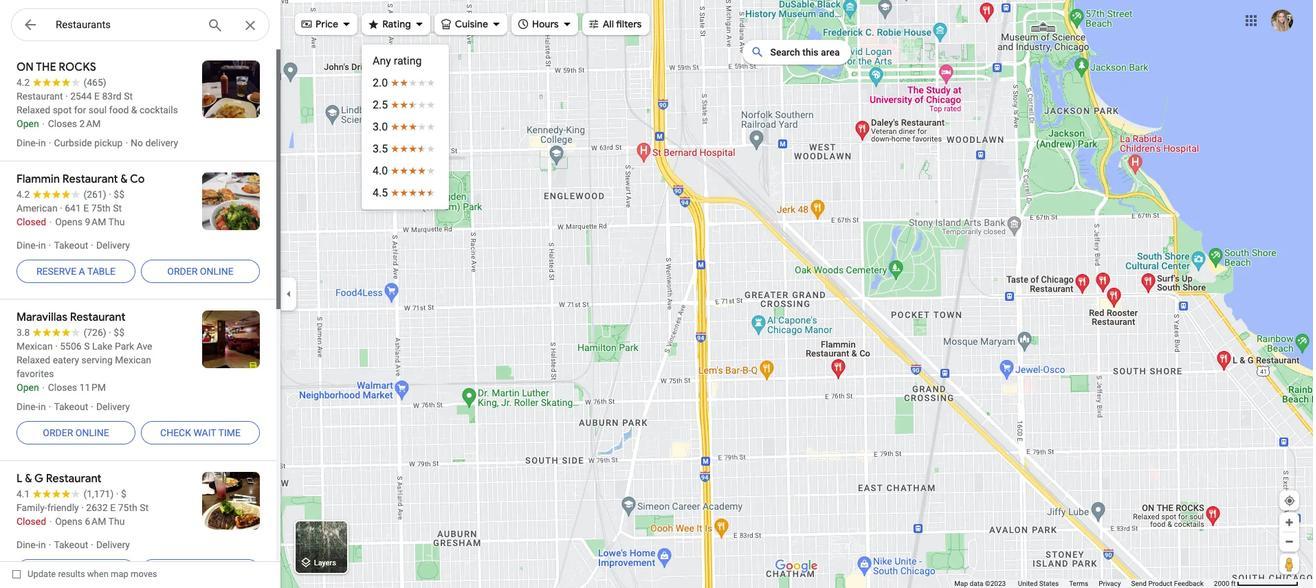 Task type: describe. For each thing, give the bounding box(es) containing it.
privacy
[[1099, 581, 1122, 588]]

terms button
[[1070, 580, 1089, 589]]

4.0
[[373, 164, 388, 177]]

2.5
[[373, 98, 388, 111]]

cuisine button
[[435, 9, 508, 39]]

any
[[373, 54, 391, 67]]

none field inside the restaurants field
[[56, 17, 196, 33]]

search this area
[[771, 47, 840, 58]]

2000 ft
[[1215, 581, 1236, 588]]

footer inside the google maps element
[[955, 580, 1215, 589]]

reserve a table link
[[17, 255, 136, 288]]

united
[[1018, 581, 1038, 588]]

0 horizontal spatial order online link
[[17, 417, 136, 450]]

rating
[[394, 54, 422, 67]]

1 horizontal spatial order online link
[[141, 255, 260, 288]]

terms
[[1070, 581, 1089, 588]]

search
[[771, 47, 801, 58]]

0 vertical spatial order
[[167, 266, 198, 277]]

layers
[[314, 559, 336, 568]]

a
[[79, 266, 85, 277]]

cuisine
[[455, 18, 488, 30]]

filters
[[616, 18, 642, 30]]

4.0 stars element
[[373, 163, 438, 180]]

search this area button
[[743, 40, 851, 65]]

google maps element
[[0, 0, 1314, 589]]

2.5 stars element
[[373, 97, 438, 113]]

zoom out image
[[1285, 537, 1295, 548]]

3.0
[[373, 120, 388, 133]]

when
[[87, 570, 109, 580]]

2.0 stars element
[[373, 75, 438, 91]]

hours
[[532, 18, 559, 30]]

4.5 stars element
[[373, 185, 438, 202]]

Update results when map moves checkbox
[[12, 566, 157, 583]]

area
[[821, 47, 840, 58]]

send
[[1132, 581, 1147, 588]]

 all filters
[[588, 16, 642, 31]]

online for rightmost order online "link"
[[200, 266, 234, 277]]

2000 ft button
[[1215, 581, 1299, 588]]

check wait time link
[[141, 417, 260, 450]]


[[517, 16, 530, 31]]

google account: michelle dermenjian  
(michelle.dermenjian@adept.ai) image
[[1272, 9, 1294, 31]]

show your location image
[[1284, 495, 1297, 508]]

Restaurants field
[[11, 8, 270, 42]]

table
[[87, 266, 116, 277]]

reserve a table
[[36, 266, 116, 277]]

price
[[316, 18, 339, 30]]

united states
[[1018, 581, 1059, 588]]

4.5
[[373, 186, 388, 199]]

3.5
[[373, 142, 388, 155]]

reserve
[[36, 266, 76, 277]]



Task type: locate. For each thing, give the bounding box(es) containing it.
update
[[28, 570, 56, 580]]

1 vertical spatial online
[[76, 428, 109, 439]]

1 vertical spatial order
[[43, 428, 73, 439]]

this
[[803, 47, 819, 58]]

results
[[58, 570, 85, 580]]

0 horizontal spatial order
[[43, 428, 73, 439]]

2000
[[1215, 581, 1230, 588]]

zoom in image
[[1285, 518, 1295, 528]]

1 horizontal spatial order online
[[167, 266, 234, 277]]

check
[[160, 428, 191, 439]]

check wait time
[[160, 428, 241, 439]]

states
[[1040, 581, 1059, 588]]

order online
[[167, 266, 234, 277], [43, 428, 109, 439]]

map data ©2023
[[955, 581, 1008, 588]]

show street view coverage image
[[1280, 554, 1300, 575]]

 search field
[[11, 8, 270, 44]]

send product feedback
[[1132, 581, 1204, 588]]


[[22, 15, 39, 34]]

time
[[218, 428, 241, 439]]

 rating
[[367, 16, 411, 31]]

order online for leftmost order online "link"
[[43, 428, 109, 439]]

 button
[[11, 8, 50, 44]]

©2023
[[986, 581, 1006, 588]]

privacy button
[[1099, 580, 1122, 589]]

1 horizontal spatial order
[[167, 266, 198, 277]]

1 horizontal spatial online
[[200, 266, 234, 277]]

order online for rightmost order online "link"
[[167, 266, 234, 277]]

map
[[111, 570, 128, 580]]

send product feedback button
[[1132, 580, 1204, 589]]

1 vertical spatial order online link
[[17, 417, 136, 450]]

united states button
[[1018, 580, 1059, 589]]

0 vertical spatial order online
[[167, 266, 234, 277]]

0 horizontal spatial online
[[76, 428, 109, 439]]

all
[[603, 18, 614, 30]]

results for restaurants feed
[[0, 50, 281, 589]]

rating menu
[[362, 45, 449, 210]]

rating
[[383, 18, 411, 30]]

None field
[[56, 17, 196, 33]]

3.5 stars element
[[373, 141, 438, 158]]

3.0 stars element
[[373, 119, 438, 136]]

price button
[[295, 9, 358, 39]]

wait
[[194, 428, 216, 439]]

moves
[[131, 570, 157, 580]]

update results when map moves
[[28, 570, 157, 580]]

data
[[970, 581, 984, 588]]

ft
[[1232, 581, 1236, 588]]

0 vertical spatial online
[[200, 266, 234, 277]]

 hours
[[517, 16, 559, 31]]

order online link
[[141, 255, 260, 288], [17, 417, 136, 450]]

footer containing map data ©2023
[[955, 580, 1215, 589]]

online for leftmost order online "link"
[[76, 428, 109, 439]]

2.0
[[373, 76, 388, 89]]

product
[[1149, 581, 1173, 588]]

collapse side panel image
[[281, 287, 296, 302]]

online
[[200, 266, 234, 277], [76, 428, 109, 439]]

feedback
[[1175, 581, 1204, 588]]

footer
[[955, 580, 1215, 589]]

any rating
[[373, 54, 422, 67]]


[[588, 16, 600, 31]]

0 vertical spatial order online link
[[141, 255, 260, 288]]

order
[[167, 266, 198, 277], [43, 428, 73, 439]]

0 horizontal spatial order online
[[43, 428, 109, 439]]

map
[[955, 581, 969, 588]]


[[367, 16, 380, 31]]

1 vertical spatial order online
[[43, 428, 109, 439]]



Task type: vqa. For each thing, say whether or not it's contained in the screenshot.
from
no



